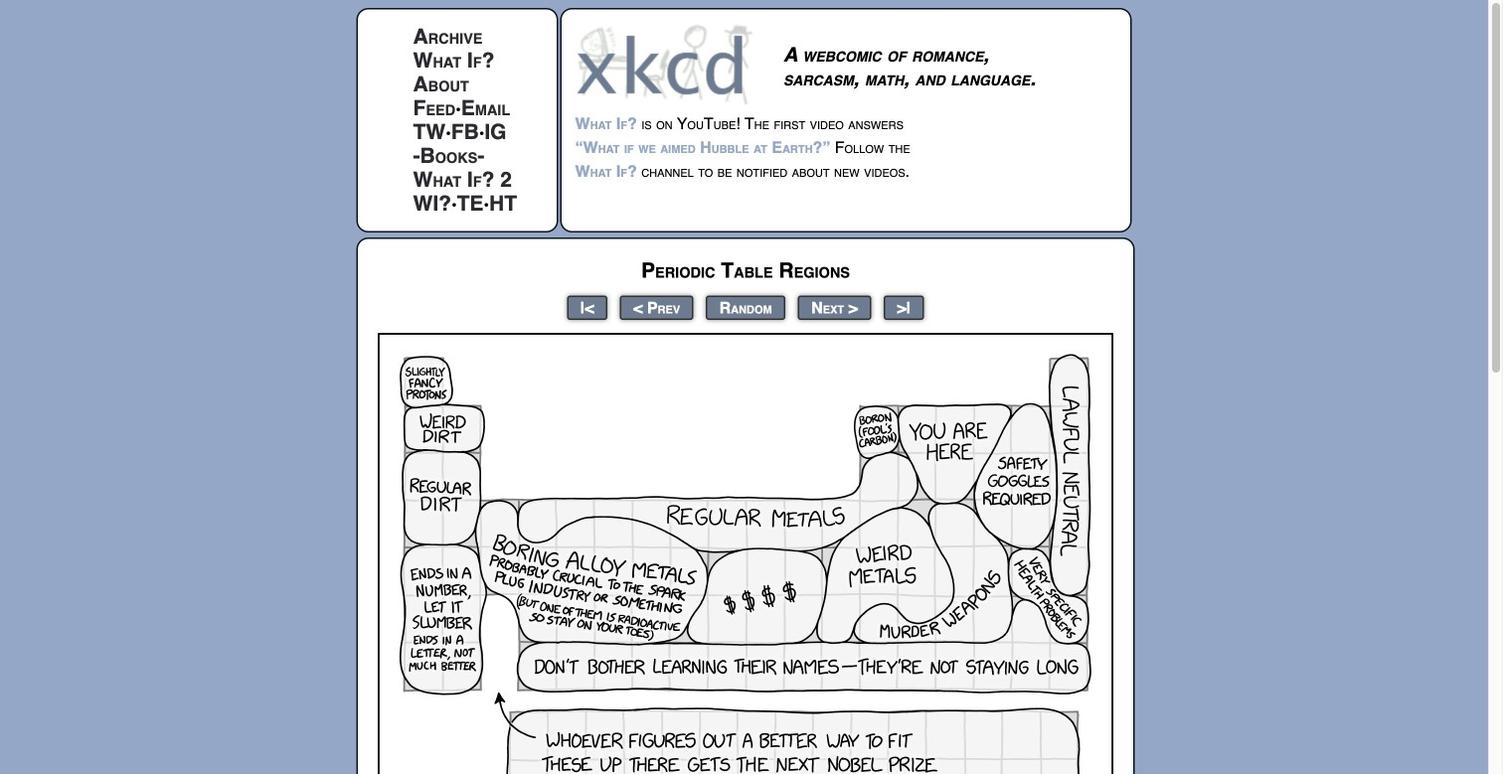 Task type: describe. For each thing, give the bounding box(es) containing it.
xkcd.com logo image
[[575, 23, 759, 105]]

periodic table regions image
[[378, 333, 1114, 775]]



Task type: vqa. For each thing, say whether or not it's contained in the screenshot.
Periodic Table Regions image
yes



